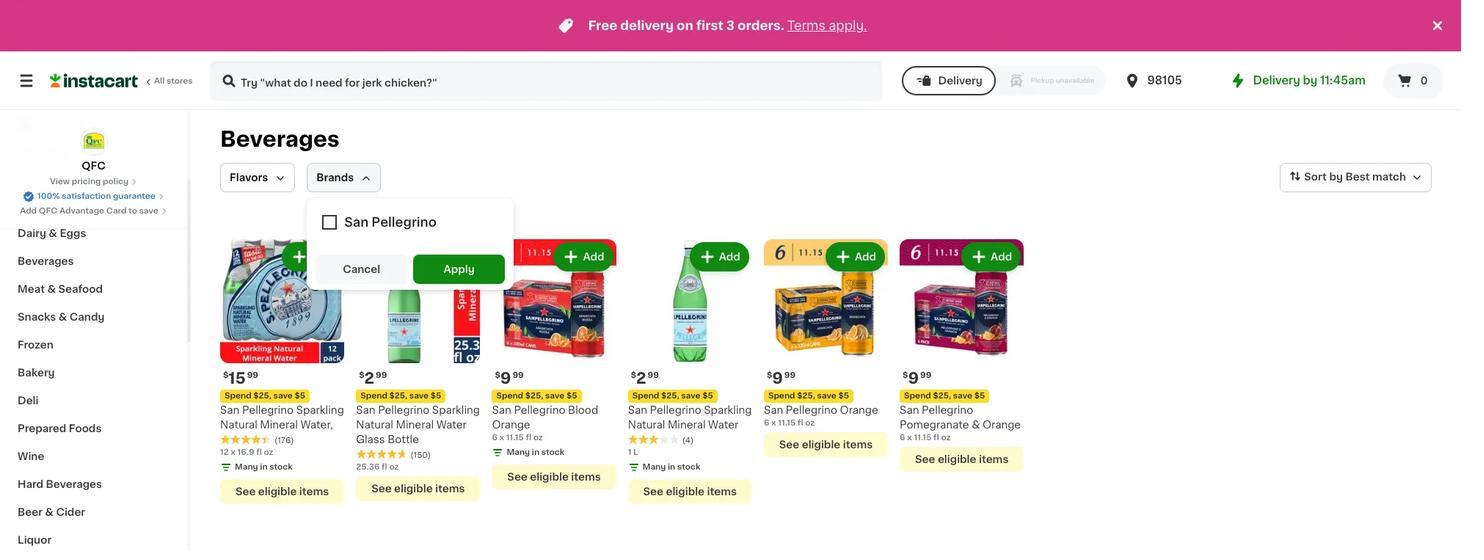 Task type: vqa. For each thing, say whether or not it's contained in the screenshot.
See eligible items button
yes



Task type: locate. For each thing, give the bounding box(es) containing it.
99 up san pellegrino sparkling natural mineral water glass bottle
[[376, 372, 387, 380]]

see eligible items down san pellegrino pomegranate & orange 6 x 11.15 fl oz
[[916, 455, 1009, 465]]

mineral inside san pellegrino sparkling natural mineral water,
[[260, 420, 298, 430]]

3 99 from the left
[[513, 372, 524, 380]]

san pellegrino pomegranate & orange 6 x 11.15 fl oz
[[900, 405, 1021, 442]]

$25, up san pellegrino orange 6 x 11.15 fl oz
[[798, 392, 816, 400]]

$
[[223, 372, 229, 380], [359, 372, 365, 380], [495, 372, 501, 380], [631, 372, 637, 380], [903, 372, 909, 380], [767, 372, 773, 380]]

$ up the pomegranate
[[903, 372, 909, 380]]

san inside san pellegrino pomegranate & orange 6 x 11.15 fl oz
[[900, 405, 920, 416]]

spend
[[225, 392, 252, 400], [361, 392, 388, 400], [497, 392, 524, 400], [633, 392, 660, 400], [905, 392, 932, 400], [769, 392, 796, 400]]

natural up the l
[[628, 420, 666, 430]]

0 horizontal spatial by
[[1304, 75, 1318, 86]]

mineral up (176)
[[260, 420, 298, 430]]

water inside san pellegrino sparkling natural mineral water glass bottle
[[437, 420, 467, 430]]

see eligible items down (176)
[[236, 487, 329, 497]]

best
[[1346, 172, 1371, 182]]

eligible down '(4)'
[[666, 487, 705, 497]]

1 horizontal spatial orange
[[840, 405, 879, 416]]

$ 9 99
[[495, 371, 524, 386], [903, 371, 932, 386], [767, 371, 796, 386]]

oz inside san pellegrino pomegranate & orange 6 x 11.15 fl oz
[[942, 434, 951, 442]]

& inside beer & cider link
[[45, 507, 54, 518]]

5 $5 from the left
[[975, 392, 985, 400]]

natural for san pellegrino sparkling natural mineral water glass bottle
[[356, 420, 394, 430]]

orange inside san pellegrino orange 6 x 11.15 fl oz
[[840, 405, 879, 416]]

natural up glass
[[356, 420, 394, 430]]

2 san from the left
[[356, 405, 376, 416]]

2 horizontal spatial sparkling
[[704, 405, 752, 416]]

$25, for san pellegrino pomegranate & orange
[[934, 392, 952, 400]]

6 $25, from the left
[[798, 392, 816, 400]]

eligible for san pellegrino orange
[[802, 440, 841, 450]]

see eligible items button down san pellegrino blood orange 6 x 11.15 fl oz
[[492, 465, 617, 490]]

9
[[501, 371, 511, 386], [909, 371, 919, 386], [773, 371, 783, 386]]

eligible down (150)
[[394, 484, 433, 494]]

stock for 2
[[678, 463, 701, 472]]

items for san pellegrino sparkling natural mineral water,
[[299, 487, 329, 497]]

0 horizontal spatial 11.15
[[507, 434, 524, 442]]

4 $ from the left
[[631, 372, 637, 380]]

0 horizontal spatial many
[[235, 463, 258, 472]]

pellegrino inside san pellegrino sparkling natural mineral water glass bottle
[[378, 405, 430, 416]]

water inside san pellegrino sparkling natural mineral water
[[709, 420, 739, 430]]

beverages up cider
[[46, 479, 102, 490]]

in for 15
[[260, 463, 268, 472]]

many in stock down '(4)'
[[643, 463, 701, 472]]

0 button
[[1384, 63, 1444, 98]]

3 $25, from the left
[[526, 392, 544, 400]]

3 spend $25, save $5 from the left
[[497, 392, 577, 400]]

spend $25, save $5 up san pellegrino orange 6 x 11.15 fl oz
[[769, 392, 849, 400]]

mineral inside san pellegrino sparkling natural mineral water
[[668, 420, 706, 430]]

6 inside san pellegrino blood orange 6 x 11.15 fl oz
[[492, 434, 498, 442]]

delivery by 11:45am
[[1254, 75, 1366, 86]]

5 pellegrino from the left
[[922, 405, 974, 416]]

2 $25, from the left
[[390, 392, 408, 400]]

2 horizontal spatial 11.15
[[915, 434, 932, 442]]

4 san from the left
[[628, 405, 648, 416]]

many in stock down san pellegrino blood orange 6 x 11.15 fl oz
[[507, 449, 565, 457]]

1 99 from the left
[[247, 372, 258, 380]]

1 horizontal spatial $ 9 99
[[767, 371, 796, 386]]

$5 for san pellegrino orange
[[839, 392, 849, 400]]

5 $ from the left
[[903, 372, 909, 380]]

$ up san pellegrino blood orange 6 x 11.15 fl oz
[[495, 372, 501, 380]]

service type group
[[902, 66, 1107, 95]]

2 mineral from the left
[[396, 420, 434, 430]]

11.15
[[779, 419, 796, 428], [507, 434, 524, 442], [915, 434, 932, 442]]

san for san pellegrino sparkling natural mineral water glass bottle
[[356, 405, 376, 416]]

mineral
[[260, 420, 298, 430], [396, 420, 434, 430], [668, 420, 706, 430]]

see eligible items button for san pellegrino sparkling natural mineral water glass bottle
[[356, 477, 481, 502]]

1 horizontal spatial $ 2 99
[[631, 371, 659, 386]]

0 horizontal spatial water
[[437, 420, 467, 430]]

2 horizontal spatial many in stock
[[643, 463, 701, 472]]

99 up san pellegrino sparkling natural mineral water
[[648, 372, 659, 380]]

save up san pellegrino sparkling natural mineral water glass bottle
[[410, 392, 429, 400]]

see eligible items button down san pellegrino pomegranate & orange 6 x 11.15 fl oz
[[900, 447, 1025, 472]]

see eligible items down san pellegrino orange 6 x 11.15 fl oz
[[780, 440, 873, 450]]

$5 up blood
[[567, 392, 577, 400]]

1 san from the left
[[220, 405, 240, 416]]

produce link
[[9, 192, 178, 220]]

4 99 from the left
[[648, 372, 659, 380]]

1 add button from the left
[[283, 244, 340, 270]]

2 horizontal spatial stock
[[678, 463, 701, 472]]

1 water from the left
[[437, 420, 467, 430]]

9 up san pellegrino orange 6 x 11.15 fl oz
[[773, 371, 783, 386]]

2 up glass
[[365, 371, 375, 386]]

9 for san pellegrino blood orange
[[501, 371, 511, 386]]

6 $5 from the left
[[839, 392, 849, 400]]

beverages up flavors dropdown button
[[220, 128, 340, 150]]

1 product group from the left
[[220, 239, 345, 505]]

0 horizontal spatial 2
[[365, 371, 375, 386]]

0 horizontal spatial delivery
[[939, 76, 983, 86]]

save for san pellegrino sparkling natural mineral water
[[682, 392, 701, 400]]

see eligible items
[[780, 440, 873, 450], [916, 455, 1009, 465], [508, 472, 601, 483], [372, 484, 465, 494], [236, 487, 329, 497], [644, 487, 737, 497]]

spend $25, save $5 up san pellegrino sparkling natural mineral water, at the left bottom
[[225, 392, 305, 400]]

san inside san pellegrino sparkling natural mineral water glass bottle
[[356, 405, 376, 416]]

mineral inside san pellegrino sparkling natural mineral water glass bottle
[[396, 420, 434, 430]]

2 horizontal spatial mineral
[[668, 420, 706, 430]]

policy
[[103, 178, 129, 186]]

$25, up the pomegranate
[[934, 392, 952, 400]]

by inside delivery by 11:45am "link"
[[1304, 75, 1318, 86]]

eligible for san pellegrino sparkling natural mineral water
[[666, 487, 705, 497]]

orange inside san pellegrino blood orange 6 x 11.15 fl oz
[[492, 420, 531, 430]]

$5
[[295, 392, 305, 400], [431, 392, 441, 400], [567, 392, 577, 400], [703, 392, 713, 400], [975, 392, 985, 400], [839, 392, 849, 400]]

4 product group from the left
[[628, 239, 753, 505]]

& inside 'meat & seafood' link
[[47, 284, 56, 294]]

stock down '(4)'
[[678, 463, 701, 472]]

natural for san pellegrino sparkling natural mineral water
[[628, 420, 666, 430]]

1 horizontal spatial sparkling
[[432, 405, 480, 416]]

2 horizontal spatial 6
[[900, 434, 906, 442]]

4 spend $25, save $5 from the left
[[633, 392, 713, 400]]

fl inside san pellegrino orange 6 x 11.15 fl oz
[[798, 419, 804, 428]]

0 horizontal spatial natural
[[220, 420, 258, 430]]

1 spend $25, save $5 from the left
[[225, 392, 305, 400]]

1 horizontal spatial natural
[[356, 420, 394, 430]]

pellegrino inside san pellegrino pomegranate & orange 6 x 11.15 fl oz
[[922, 405, 974, 416]]

by
[[1304, 75, 1318, 86], [1330, 172, 1344, 182]]

$5 up san pellegrino pomegranate & orange 6 x 11.15 fl oz
[[975, 392, 985, 400]]

see eligible items button for san pellegrino pomegranate & orange
[[900, 447, 1025, 472]]

1 $ 2 99 from the left
[[359, 371, 387, 386]]

save right to
[[139, 207, 158, 215]]

beverages down the dairy & eggs
[[18, 256, 74, 267]]

orange
[[840, 405, 879, 416], [492, 420, 531, 430], [983, 420, 1021, 430]]

3 product group from the left
[[492, 239, 617, 490]]

spend for san pellegrino sparkling natural mineral water
[[633, 392, 660, 400]]

eligible down san pellegrino orange 6 x 11.15 fl oz
[[802, 440, 841, 450]]

$25, for san pellegrino sparkling natural mineral water glass bottle
[[390, 392, 408, 400]]

natural inside san pellegrino sparkling natural mineral water,
[[220, 420, 258, 430]]

$5 for san pellegrino pomegranate & orange
[[975, 392, 985, 400]]

sparkling inside san pellegrino sparkling natural mineral water glass bottle
[[432, 405, 480, 416]]

1 $ 9 99 from the left
[[495, 371, 524, 386]]

& inside dairy & eggs link
[[49, 228, 57, 239]]

5 product group from the left
[[764, 239, 889, 458]]

5 spend from the left
[[905, 392, 932, 400]]

6 san from the left
[[764, 405, 784, 416]]

9 up san pellegrino blood orange 6 x 11.15 fl oz
[[501, 371, 511, 386]]

many in stock
[[507, 449, 565, 457], [235, 463, 293, 472], [643, 463, 701, 472]]

1 2 from the left
[[365, 371, 375, 386]]

98105 button
[[1124, 60, 1213, 101]]

many down san pellegrino sparkling natural mineral water
[[643, 463, 666, 472]]

natural for san pellegrino sparkling natural mineral water,
[[220, 420, 258, 430]]

add inside the add qfc advantage card to save link
[[20, 207, 37, 215]]

product group
[[220, 239, 345, 505], [356, 239, 481, 502], [492, 239, 617, 490], [628, 239, 753, 505], [764, 239, 889, 458], [900, 239, 1025, 472]]

spend down the "15"
[[225, 392, 252, 400]]

$25, down $ 15 99
[[254, 392, 272, 400]]

san for san pellegrino blood orange 6 x 11.15 fl oz
[[492, 405, 512, 416]]

2 horizontal spatial orange
[[983, 420, 1021, 430]]

& left candy
[[59, 312, 67, 322]]

6 99 from the left
[[785, 372, 796, 380]]

see for san pellegrino sparkling natural mineral water,
[[236, 487, 256, 497]]

save up san pellegrino sparkling natural mineral water, at the left bottom
[[274, 392, 293, 400]]

eligible for san pellegrino sparkling natural mineral water glass bottle
[[394, 484, 433, 494]]

3 san from the left
[[492, 405, 512, 416]]

0 horizontal spatial mineral
[[260, 420, 298, 430]]

delivery
[[621, 20, 674, 32]]

delivery for delivery
[[939, 76, 983, 86]]

see eligible items button down (176)
[[220, 480, 345, 505]]

$ 9 99 for san pellegrino orange
[[767, 371, 796, 386]]

spend up san pellegrino blood orange 6 x 11.15 fl oz
[[497, 392, 524, 400]]

by left 11:45am
[[1304, 75, 1318, 86]]

0 horizontal spatial $ 2 99
[[359, 371, 387, 386]]

add for san pellegrino pomegranate & orange
[[991, 252, 1013, 262]]

6 pellegrino from the left
[[786, 405, 838, 416]]

5 add button from the left
[[827, 244, 884, 270]]

$25, up san pellegrino blood orange 6 x 11.15 fl oz
[[526, 392, 544, 400]]

sort by
[[1305, 172, 1344, 182]]

2 spend $25, save $5 from the left
[[361, 392, 441, 400]]

add button for san pellegrino blood orange
[[555, 244, 612, 270]]

1 horizontal spatial water
[[709, 420, 739, 430]]

eligible for san pellegrino sparkling natural mineral water,
[[258, 487, 297, 497]]

& for cider
[[45, 507, 54, 518]]

& inside san pellegrino pomegranate & orange 6 x 11.15 fl oz
[[972, 420, 981, 430]]

all stores
[[154, 77, 193, 85]]

0 horizontal spatial $ 9 99
[[495, 371, 524, 386]]

4 $25, from the left
[[662, 392, 680, 400]]

in down san pellegrino blood orange 6 x 11.15 fl oz
[[532, 449, 540, 457]]

4 $5 from the left
[[703, 392, 713, 400]]

spend up glass
[[361, 392, 388, 400]]

in down san pellegrino sparkling natural mineral water
[[668, 463, 676, 472]]

3 spend from the left
[[497, 392, 524, 400]]

see eligible items button
[[764, 433, 889, 458], [900, 447, 1025, 472], [492, 465, 617, 490], [356, 477, 481, 502], [220, 480, 345, 505], [628, 480, 753, 505]]

see eligible items for san pellegrino sparkling natural mineral water
[[644, 487, 737, 497]]

san
[[220, 405, 240, 416], [356, 405, 376, 416], [492, 405, 512, 416], [628, 405, 648, 416], [900, 405, 920, 416], [764, 405, 784, 416]]

5 spend $25, save $5 from the left
[[905, 392, 985, 400]]

pellegrino for san pellegrino pomegranate & orange 6 x 11.15 fl oz
[[922, 405, 974, 416]]

delivery inside "link"
[[1254, 75, 1301, 86]]

$ 9 99 up san pellegrino blood orange 6 x 11.15 fl oz
[[495, 371, 524, 386]]

1 9 from the left
[[501, 371, 511, 386]]

hard beverages
[[18, 479, 102, 490]]

2 99 from the left
[[376, 372, 387, 380]]

in down 12 x 16.9 fl oz
[[260, 463, 268, 472]]

eligible for san pellegrino blood orange
[[530, 472, 569, 483]]

many down san pellegrino blood orange 6 x 11.15 fl oz
[[507, 449, 530, 457]]

see eligible items button for san pellegrino sparkling natural mineral water,
[[220, 480, 345, 505]]

save for san pellegrino pomegranate & orange
[[954, 392, 973, 400]]

& right meat
[[47, 284, 56, 294]]

dairy & eggs
[[18, 228, 86, 239]]

3 9 from the left
[[773, 371, 783, 386]]

$5 up san pellegrino sparkling natural mineral water, at the left bottom
[[295, 392, 305, 400]]

save
[[139, 207, 158, 215], [274, 392, 293, 400], [410, 392, 429, 400], [546, 392, 565, 400], [682, 392, 701, 400], [954, 392, 973, 400], [818, 392, 837, 400]]

items for san pellegrino blood orange
[[571, 472, 601, 483]]

2 $ 2 99 from the left
[[631, 371, 659, 386]]

2 2 from the left
[[637, 371, 647, 386]]

$ 9 99 for san pellegrino blood orange
[[495, 371, 524, 386]]

$ 9 99 up the pomegranate
[[903, 371, 932, 386]]

pricing
[[72, 178, 101, 186]]

natural up 16.9
[[220, 420, 258, 430]]

san inside san pellegrino sparkling natural mineral water
[[628, 405, 648, 416]]

2 up san pellegrino sparkling natural mineral water
[[637, 371, 647, 386]]

$5 for san pellegrino sparkling natural mineral water glass bottle
[[431, 392, 441, 400]]

natural
[[220, 420, 258, 430], [356, 420, 394, 430], [628, 420, 666, 430]]

all
[[154, 77, 165, 85]]

4 spend from the left
[[633, 392, 660, 400]]

2 horizontal spatial $ 9 99
[[903, 371, 932, 386]]

2
[[365, 371, 375, 386], [637, 371, 647, 386]]

$5 up san pellegrino orange 6 x 11.15 fl oz
[[839, 392, 849, 400]]

2 horizontal spatial in
[[668, 463, 676, 472]]

2 $5 from the left
[[431, 392, 441, 400]]

fl inside san pellegrino blood orange 6 x 11.15 fl oz
[[526, 434, 532, 442]]

delivery by 11:45am link
[[1230, 72, 1366, 90]]

0 horizontal spatial many in stock
[[235, 463, 293, 472]]

glass
[[356, 435, 385, 445]]

see eligible items for san pellegrino orange
[[780, 440, 873, 450]]

3 $ from the left
[[495, 372, 501, 380]]

0 vertical spatial qfc
[[82, 161, 106, 171]]

6 add button from the left
[[963, 244, 1020, 270]]

12 x 16.9 fl oz
[[220, 449, 274, 457]]

sparkling inside san pellegrino sparkling natural mineral water
[[704, 405, 752, 416]]

orange inside san pellegrino pomegranate & orange 6 x 11.15 fl oz
[[983, 420, 1021, 430]]

None search field
[[210, 60, 883, 101]]

99 for san pellegrino blood orange
[[513, 372, 524, 380]]

by inside best match sort by field
[[1330, 172, 1344, 182]]

san pellegrino blood orange 6 x 11.15 fl oz
[[492, 405, 599, 442]]

apply button
[[414, 255, 505, 284]]

add qfc advantage card to save link
[[20, 206, 167, 217]]

san inside san pellegrino blood orange 6 x 11.15 fl oz
[[492, 405, 512, 416]]

delivery for delivery by 11:45am
[[1254, 75, 1301, 86]]

qfc link
[[80, 128, 108, 173]]

1 spend from the left
[[225, 392, 252, 400]]

0 horizontal spatial orange
[[492, 420, 531, 430]]

eligible down san pellegrino blood orange 6 x 11.15 fl oz
[[530, 472, 569, 483]]

3 $ 9 99 from the left
[[767, 371, 796, 386]]

5 99 from the left
[[921, 372, 932, 380]]

$25, for san pellegrino blood orange
[[526, 392, 544, 400]]

sparkling for san pellegrino sparkling natural mineral water glass bottle
[[432, 405, 480, 416]]

san inside san pellegrino orange 6 x 11.15 fl oz
[[764, 405, 784, 416]]

2 horizontal spatial many
[[643, 463, 666, 472]]

many down 12 x 16.9 fl oz
[[235, 463, 258, 472]]

bottle
[[388, 435, 419, 445]]

see eligible items button down san pellegrino orange 6 x 11.15 fl oz
[[764, 433, 889, 458]]

1 pellegrino from the left
[[242, 405, 294, 416]]

$5 up san pellegrino sparkling natural mineral water glass bottle
[[431, 392, 441, 400]]

add
[[20, 207, 37, 215], [311, 252, 333, 262], [447, 252, 469, 262], [583, 252, 605, 262], [719, 252, 741, 262], [855, 252, 877, 262], [991, 252, 1013, 262]]

$ up san pellegrino sparkling natural mineral water
[[631, 372, 637, 380]]

1 sparkling from the left
[[296, 405, 344, 416]]

see eligible items button down (150)
[[356, 477, 481, 502]]

1 natural from the left
[[220, 420, 258, 430]]

lists link
[[9, 139, 178, 168]]

$5 for san pellegrino blood orange
[[567, 392, 577, 400]]

&
[[49, 228, 57, 239], [47, 284, 56, 294], [59, 312, 67, 322], [972, 420, 981, 430], [45, 507, 54, 518]]

save up san pellegrino orange 6 x 11.15 fl oz
[[818, 392, 837, 400]]

spend $25, save $5 for san pellegrino blood orange
[[497, 392, 577, 400]]

pellegrino for san pellegrino sparkling natural mineral water glass bottle
[[378, 405, 430, 416]]

1 horizontal spatial 2
[[637, 371, 647, 386]]

99 up san pellegrino orange 6 x 11.15 fl oz
[[785, 372, 796, 380]]

0 vertical spatial beverages
[[220, 128, 340, 150]]

6 spend $25, save $5 from the left
[[769, 392, 849, 400]]

qfc up 'view pricing policy' link
[[82, 161, 106, 171]]

5 $25, from the left
[[934, 392, 952, 400]]

99 inside $ 15 99
[[247, 372, 258, 380]]

by right sort
[[1330, 172, 1344, 182]]

fl inside san pellegrino pomegranate & orange 6 x 11.15 fl oz
[[934, 434, 940, 442]]

mineral up '(4)'
[[668, 420, 706, 430]]

pellegrino inside san pellegrino sparkling natural mineral water
[[650, 405, 702, 416]]

2 sparkling from the left
[[432, 405, 480, 416]]

prepared
[[18, 424, 66, 434]]

items for san pellegrino pomegranate & orange
[[979, 455, 1009, 465]]

natural inside san pellegrino sparkling natural mineral water glass bottle
[[356, 420, 394, 430]]

eligible down 12 x 16.9 fl oz
[[258, 487, 297, 497]]

2 $ 9 99 from the left
[[903, 371, 932, 386]]

2 pellegrino from the left
[[378, 405, 430, 416]]

card
[[106, 207, 127, 215]]

see eligible items down san pellegrino blood orange 6 x 11.15 fl oz
[[508, 472, 601, 483]]

natural inside san pellegrino sparkling natural mineral water
[[628, 420, 666, 430]]

4 pellegrino from the left
[[650, 405, 702, 416]]

4 add button from the left
[[691, 244, 748, 270]]

save for san pellegrino sparkling natural mineral water glass bottle
[[410, 392, 429, 400]]

9 up the pomegranate
[[909, 371, 919, 386]]

san pellegrino sparkling natural mineral water,
[[220, 405, 344, 430]]

$ up san pellegrino orange 6 x 11.15 fl oz
[[767, 372, 773, 380]]

sparkling
[[296, 405, 344, 416], [432, 405, 480, 416], [704, 405, 752, 416]]

add button for san pellegrino pomegranate & orange
[[963, 244, 1020, 270]]

99 for san pellegrino sparkling natural mineral water glass bottle
[[376, 372, 387, 380]]

2 horizontal spatial natural
[[628, 420, 666, 430]]

san inside san pellegrino sparkling natural mineral water,
[[220, 405, 240, 416]]

99 right the "15"
[[247, 372, 258, 380]]

$5 for san pellegrino sparkling natural mineral water
[[703, 392, 713, 400]]

$ inside $ 15 99
[[223, 372, 229, 380]]

view pricing policy link
[[50, 176, 137, 188]]

6 $ from the left
[[767, 372, 773, 380]]

1 $ from the left
[[223, 372, 229, 380]]

save for san pellegrino blood orange
[[546, 392, 565, 400]]

see eligible items button down '(4)'
[[628, 480, 753, 505]]

99 up the pomegranate
[[921, 372, 932, 380]]

3 mineral from the left
[[668, 420, 706, 430]]

spend up san pellegrino sparkling natural mineral water
[[633, 392, 660, 400]]

1 $25, from the left
[[254, 392, 272, 400]]

1 horizontal spatial mineral
[[396, 420, 434, 430]]

pellegrino inside san pellegrino orange 6 x 11.15 fl oz
[[786, 405, 838, 416]]

spend $25, save $5 up san pellegrino sparkling natural mineral water
[[633, 392, 713, 400]]

view pricing policy
[[50, 178, 129, 186]]

items
[[843, 440, 873, 450], [979, 455, 1009, 465], [571, 472, 601, 483], [435, 484, 465, 494], [299, 487, 329, 497], [707, 487, 737, 497]]

$ up glass
[[359, 372, 365, 380]]

11.15 inside san pellegrino pomegranate & orange 6 x 11.15 fl oz
[[915, 434, 932, 442]]

pellegrino inside san pellegrino blood orange 6 x 11.15 fl oz
[[514, 405, 566, 416]]

& for candy
[[59, 312, 67, 322]]

spend up san pellegrino orange 6 x 11.15 fl oz
[[769, 392, 796, 400]]

$ for san pellegrino sparkling natural mineral water,
[[223, 372, 229, 380]]

1 mineral from the left
[[260, 420, 298, 430]]

& inside snacks & candy link
[[59, 312, 67, 322]]

2 horizontal spatial 9
[[909, 371, 919, 386]]

0 horizontal spatial 6
[[492, 434, 498, 442]]

blood
[[568, 405, 599, 416]]

2 add button from the left
[[419, 244, 476, 270]]

2 spend from the left
[[361, 392, 388, 400]]

snacks & candy
[[18, 312, 105, 322]]

wine
[[18, 452, 44, 462]]

fl
[[798, 419, 804, 428], [526, 434, 532, 442], [934, 434, 940, 442], [256, 449, 262, 457], [382, 463, 387, 472]]

see
[[780, 440, 800, 450], [916, 455, 936, 465], [508, 472, 528, 483], [372, 484, 392, 494], [236, 487, 256, 497], [644, 487, 664, 497]]

stock down (176)
[[270, 463, 293, 472]]

spend $25, save $5 up san pellegrino sparkling natural mineral water glass bottle
[[361, 392, 441, 400]]

25.36 fl oz
[[356, 463, 399, 472]]

2 $ from the left
[[359, 372, 365, 380]]

in for 2
[[668, 463, 676, 472]]

save up san pellegrino blood orange 6 x 11.15 fl oz
[[546, 392, 565, 400]]

3 add button from the left
[[555, 244, 612, 270]]

spend $25, save $5
[[225, 392, 305, 400], [361, 392, 441, 400], [497, 392, 577, 400], [633, 392, 713, 400], [905, 392, 985, 400], [769, 392, 849, 400]]

$25, for san pellegrino sparkling natural mineral water
[[662, 392, 680, 400]]

$5 up san pellegrino sparkling natural mineral water
[[703, 392, 713, 400]]

3 natural from the left
[[628, 420, 666, 430]]

spend for san pellegrino orange
[[769, 392, 796, 400]]

0 horizontal spatial stock
[[270, 463, 293, 472]]

by for sort
[[1330, 172, 1344, 182]]

1 horizontal spatial 9
[[773, 371, 783, 386]]

spend up the pomegranate
[[905, 392, 932, 400]]

6 spend from the left
[[769, 392, 796, 400]]

0
[[1421, 76, 1429, 86]]

san pellegrino sparkling natural mineral water
[[628, 405, 752, 430]]

1 horizontal spatial 11.15
[[779, 419, 796, 428]]

99 up san pellegrino blood orange 6 x 11.15 fl oz
[[513, 372, 524, 380]]

2 for san pellegrino sparkling natural mineral water glass bottle
[[365, 371, 375, 386]]

see eligible items for san pellegrino blood orange
[[508, 472, 601, 483]]

1 vertical spatial by
[[1330, 172, 1344, 182]]

$25, up san pellegrino sparkling natural mineral water
[[662, 392, 680, 400]]

in
[[532, 449, 540, 457], [260, 463, 268, 472], [668, 463, 676, 472]]

1 horizontal spatial 6
[[764, 419, 770, 428]]

guarantee
[[113, 192, 156, 200]]

flavors
[[230, 173, 268, 183]]

save up san pellegrino sparkling natural mineral water
[[682, 392, 701, 400]]

brands
[[317, 173, 354, 183]]

Best match Sort by field
[[1281, 163, 1433, 192]]

see eligible items down '(4)'
[[644, 487, 737, 497]]

3 pellegrino from the left
[[514, 405, 566, 416]]

pellegrino inside san pellegrino sparkling natural mineral water,
[[242, 405, 294, 416]]

0 horizontal spatial in
[[260, 463, 268, 472]]

3 sparkling from the left
[[704, 405, 752, 416]]

stores
[[167, 77, 193, 85]]

★★★★★
[[220, 435, 272, 445], [220, 435, 272, 445], [628, 435, 680, 445], [628, 435, 680, 445], [356, 449, 408, 460], [356, 449, 408, 460]]

x
[[772, 419, 777, 428], [500, 434, 505, 442], [908, 434, 913, 442], [231, 449, 236, 457]]

& right beer
[[45, 507, 54, 518]]

0 horizontal spatial 9
[[501, 371, 511, 386]]

2 natural from the left
[[356, 420, 394, 430]]

items for san pellegrino orange
[[843, 440, 873, 450]]

qfc down 100%
[[39, 207, 58, 215]]

$ up san pellegrino sparkling natural mineral water, at the left bottom
[[223, 372, 229, 380]]

$25,
[[254, 392, 272, 400], [390, 392, 408, 400], [526, 392, 544, 400], [662, 392, 680, 400], [934, 392, 952, 400], [798, 392, 816, 400]]

2 water from the left
[[709, 420, 739, 430]]

& right the pomegranate
[[972, 420, 981, 430]]

1 horizontal spatial by
[[1330, 172, 1344, 182]]

x inside san pellegrino pomegranate & orange 6 x 11.15 fl oz
[[908, 434, 913, 442]]

0 horizontal spatial qfc
[[39, 207, 58, 215]]

see eligible items down (150)
[[372, 484, 465, 494]]

stock down san pellegrino blood orange 6 x 11.15 fl oz
[[542, 449, 565, 457]]

save up san pellegrino pomegranate & orange 6 x 11.15 fl oz
[[954, 392, 973, 400]]

pellegrino
[[242, 405, 294, 416], [378, 405, 430, 416], [514, 405, 566, 416], [650, 405, 702, 416], [922, 405, 974, 416], [786, 405, 838, 416]]

san for san pellegrino orange 6 x 11.15 fl oz
[[764, 405, 784, 416]]

$ 2 99 up san pellegrino sparkling natural mineral water
[[631, 371, 659, 386]]

add for san pellegrino sparkling natural mineral water glass bottle
[[447, 252, 469, 262]]

lists
[[41, 148, 66, 159]]

1 horizontal spatial delivery
[[1254, 75, 1301, 86]]

2 for san pellegrino sparkling natural mineral water
[[637, 371, 647, 386]]

sparkling inside san pellegrino sparkling natural mineral water,
[[296, 405, 344, 416]]

$ 2 99 up glass
[[359, 371, 387, 386]]

eligible down san pellegrino pomegranate & orange 6 x 11.15 fl oz
[[938, 455, 977, 465]]

& left eggs
[[49, 228, 57, 239]]

5 san from the left
[[900, 405, 920, 416]]

$25, up san pellegrino sparkling natural mineral water glass bottle
[[390, 392, 408, 400]]

frozen link
[[9, 331, 178, 359]]

delivery inside button
[[939, 76, 983, 86]]

0 vertical spatial by
[[1304, 75, 1318, 86]]

instacart logo image
[[50, 72, 138, 90]]

2 9 from the left
[[909, 371, 919, 386]]

spend $25, save $5 up the pomegranate
[[905, 392, 985, 400]]

3 $5 from the left
[[567, 392, 577, 400]]

100%
[[38, 192, 60, 200]]

spend $25, save $5 up san pellegrino blood orange 6 x 11.15 fl oz
[[497, 392, 577, 400]]

mineral up "bottle"
[[396, 420, 434, 430]]

see eligible items button for san pellegrino orange
[[764, 433, 889, 458]]

spend $25, save $5 for san pellegrino pomegranate & orange
[[905, 392, 985, 400]]

$ 9 99 up san pellegrino orange 6 x 11.15 fl oz
[[767, 371, 796, 386]]

cider
[[56, 507, 85, 518]]

1 horizontal spatial qfc
[[82, 161, 106, 171]]

oz
[[806, 419, 815, 428], [534, 434, 543, 442], [942, 434, 951, 442], [264, 449, 274, 457], [389, 463, 399, 472]]

pellegrino for san pellegrino orange 6 x 11.15 fl oz
[[786, 405, 838, 416]]

1 $5 from the left
[[295, 392, 305, 400]]

many in stock for 2
[[643, 463, 701, 472]]

0 horizontal spatial sparkling
[[296, 405, 344, 416]]



Task type: describe. For each thing, give the bounding box(es) containing it.
product group containing 15
[[220, 239, 345, 505]]

$ for san pellegrino pomegranate & orange
[[903, 372, 909, 380]]

beer & cider
[[18, 507, 85, 518]]

apply
[[444, 264, 475, 275]]

see eligible items button for san pellegrino sparkling natural mineral water
[[628, 480, 753, 505]]

98105
[[1148, 75, 1183, 86]]

qfc logo image
[[80, 128, 108, 156]]

11:45am
[[1321, 75, 1366, 86]]

$ 9 99 for san pellegrino pomegranate & orange
[[903, 371, 932, 386]]

add for san pellegrino sparkling natural mineral water
[[719, 252, 741, 262]]

satisfaction
[[62, 192, 111, 200]]

(176)
[[275, 437, 294, 445]]

add qfc advantage card to save
[[20, 207, 158, 215]]

prepared foods link
[[9, 415, 178, 443]]

wine link
[[9, 443, 178, 471]]

$25, for san pellegrino sparkling natural mineral water,
[[254, 392, 272, 400]]

view
[[50, 178, 70, 186]]

$25, for san pellegrino orange
[[798, 392, 816, 400]]

1 horizontal spatial stock
[[542, 449, 565, 457]]

delivery button
[[902, 66, 996, 95]]

99 for san pellegrino pomegranate & orange
[[921, 372, 932, 380]]

x inside san pellegrino blood orange 6 x 11.15 fl oz
[[500, 434, 505, 442]]

add button for san pellegrino sparkling natural mineral water
[[691, 244, 748, 270]]

$ 2 99 for san pellegrino sparkling natural mineral water
[[631, 371, 659, 386]]

$ 15 99
[[223, 371, 258, 386]]

spend for san pellegrino pomegranate & orange
[[905, 392, 932, 400]]

terms apply. link
[[788, 20, 868, 32]]

mineral for san pellegrino sparkling natural mineral water,
[[260, 420, 298, 430]]

spend $25, save $5 for san pellegrino sparkling natural mineral water glass bottle
[[361, 392, 441, 400]]

dairy & eggs link
[[9, 220, 178, 247]]

advantage
[[59, 207, 104, 215]]

see eligible items button for san pellegrino blood orange
[[492, 465, 617, 490]]

1
[[628, 449, 632, 457]]

99 for san pellegrino sparkling natural mineral water
[[648, 372, 659, 380]]

1 l
[[628, 449, 639, 457]]

best match
[[1346, 172, 1407, 182]]

items for san pellegrino sparkling natural mineral water
[[707, 487, 737, 497]]

pellegrino for san pellegrino sparkling natural mineral water,
[[242, 405, 294, 416]]

see for san pellegrino sparkling natural mineral water glass bottle
[[372, 484, 392, 494]]

save for san pellegrino sparkling natural mineral water,
[[274, 392, 293, 400]]

apply.
[[829, 20, 868, 32]]

spend for san pellegrino sparkling natural mineral water,
[[225, 392, 252, 400]]

100% satisfaction guarantee
[[38, 192, 156, 200]]

produce
[[18, 200, 62, 211]]

6 product group from the left
[[900, 239, 1025, 472]]

3
[[727, 20, 735, 32]]

dairy
[[18, 228, 46, 239]]

meat & seafood
[[18, 284, 103, 294]]

meat
[[18, 284, 45, 294]]

to
[[129, 207, 137, 215]]

2 vertical spatial beverages
[[46, 479, 102, 490]]

Search field
[[211, 62, 881, 100]]

6 inside san pellegrino orange 6 x 11.15 fl oz
[[764, 419, 770, 428]]

bakery link
[[9, 359, 178, 387]]

eligible for san pellegrino pomegranate & orange
[[938, 455, 977, 465]]

oz inside san pellegrino orange 6 x 11.15 fl oz
[[806, 419, 815, 428]]

11.15 inside san pellegrino blood orange 6 x 11.15 fl oz
[[507, 434, 524, 442]]

meat & seafood link
[[9, 275, 178, 303]]

foods
[[69, 424, 102, 434]]

liquor link
[[9, 526, 178, 551]]

cancel
[[343, 264, 380, 275]]

mineral for san pellegrino sparkling natural mineral water glass bottle
[[396, 420, 434, 430]]

see eligible items for san pellegrino sparkling natural mineral water,
[[236, 487, 329, 497]]

limited time offer region
[[0, 0, 1430, 51]]

terms
[[788, 20, 826, 32]]

(150)
[[411, 452, 431, 460]]

cancel button
[[316, 255, 408, 284]]

2 product group from the left
[[356, 239, 481, 502]]

eggs
[[60, 228, 86, 239]]

liquor
[[18, 535, 51, 546]]

frozen
[[18, 340, 53, 350]]

by for delivery
[[1304, 75, 1318, 86]]

recipes
[[41, 119, 84, 129]]

beer
[[18, 507, 43, 518]]

sparkling for san pellegrino sparkling natural mineral water,
[[296, 405, 344, 416]]

$ 2 99 for san pellegrino sparkling natural mineral water glass bottle
[[359, 371, 387, 386]]

save for san pellegrino orange
[[818, 392, 837, 400]]

1 vertical spatial beverages
[[18, 256, 74, 267]]

spend $25, save $5 for san pellegrino orange
[[769, 392, 849, 400]]

water for san pellegrino sparkling natural mineral water glass bottle
[[437, 420, 467, 430]]

16.9
[[238, 449, 254, 457]]

1 horizontal spatial many
[[507, 449, 530, 457]]

flavors button
[[220, 163, 295, 192]]

15
[[229, 371, 246, 386]]

prepared foods
[[18, 424, 102, 434]]

1 horizontal spatial many in stock
[[507, 449, 565, 457]]

9 for san pellegrino orange
[[773, 371, 783, 386]]

seafood
[[58, 284, 103, 294]]

& for eggs
[[49, 228, 57, 239]]

spend $25, save $5 for san pellegrino sparkling natural mineral water,
[[225, 392, 305, 400]]

add for san pellegrino orange
[[855, 252, 877, 262]]

l
[[634, 449, 639, 457]]

on
[[677, 20, 694, 32]]

water,
[[301, 420, 333, 430]]

add button for san pellegrino sparkling natural mineral water,
[[283, 244, 340, 270]]

99 for san pellegrino orange
[[785, 372, 796, 380]]

see for san pellegrino blood orange
[[508, 472, 528, 483]]

spend for san pellegrino blood orange
[[497, 392, 524, 400]]

add for san pellegrino blood orange
[[583, 252, 605, 262]]

& for seafood
[[47, 284, 56, 294]]

hard beverages link
[[9, 471, 178, 499]]

oz inside san pellegrino blood orange 6 x 11.15 fl oz
[[534, 434, 543, 442]]

(4)
[[683, 437, 694, 445]]

stock for 15
[[270, 463, 293, 472]]

recipes link
[[9, 109, 178, 139]]

hard
[[18, 479, 43, 490]]

see for san pellegrino pomegranate & orange
[[916, 455, 936, 465]]

6 inside san pellegrino pomegranate & orange 6 x 11.15 fl oz
[[900, 434, 906, 442]]

9 for san pellegrino pomegranate & orange
[[909, 371, 919, 386]]

add button for san pellegrino orange
[[827, 244, 884, 270]]

many in stock for 15
[[235, 463, 293, 472]]

$5 for san pellegrino sparkling natural mineral water,
[[295, 392, 305, 400]]

water for san pellegrino sparkling natural mineral water
[[709, 420, 739, 430]]

beer & cider link
[[9, 499, 178, 526]]

spend for san pellegrino sparkling natural mineral water glass bottle
[[361, 392, 388, 400]]

san for san pellegrino sparkling natural mineral water
[[628, 405, 648, 416]]

san for san pellegrino sparkling natural mineral water,
[[220, 405, 240, 416]]

99 for san pellegrino sparkling natural mineral water,
[[247, 372, 258, 380]]

add for san pellegrino sparkling natural mineral water,
[[311, 252, 333, 262]]

11.15 inside san pellegrino orange 6 x 11.15 fl oz
[[779, 419, 796, 428]]

add button for san pellegrino sparkling natural mineral water glass bottle
[[419, 244, 476, 270]]

items for san pellegrino sparkling natural mineral water glass bottle
[[435, 484, 465, 494]]

san pellegrino sparkling natural mineral water glass bottle
[[356, 405, 480, 445]]

deli
[[18, 396, 39, 406]]

x inside san pellegrino orange 6 x 11.15 fl oz
[[772, 419, 777, 428]]

san pellegrino orange 6 x 11.15 fl oz
[[764, 405, 879, 428]]

first
[[697, 20, 724, 32]]

snacks
[[18, 312, 56, 322]]

see eligible items for san pellegrino sparkling natural mineral water glass bottle
[[372, 484, 465, 494]]

mineral for san pellegrino sparkling natural mineral water
[[668, 420, 706, 430]]

beverages link
[[9, 247, 178, 275]]

bakery
[[18, 368, 55, 378]]

many for 15
[[235, 463, 258, 472]]

orders.
[[738, 20, 785, 32]]

1 horizontal spatial in
[[532, 449, 540, 457]]

snacks & candy link
[[9, 303, 178, 331]]

spend $25, save $5 for san pellegrino sparkling natural mineral water
[[633, 392, 713, 400]]

see for san pellegrino sparkling natural mineral water
[[644, 487, 664, 497]]

1 vertical spatial qfc
[[39, 207, 58, 215]]

sparkling for san pellegrino sparkling natural mineral water
[[704, 405, 752, 416]]

brands button
[[307, 163, 381, 192]]

free delivery on first 3 orders. terms apply.
[[588, 20, 868, 32]]

see for san pellegrino orange
[[780, 440, 800, 450]]

100% satisfaction guarantee button
[[23, 188, 164, 203]]

all stores link
[[50, 60, 194, 101]]

san for san pellegrino pomegranate & orange 6 x 11.15 fl oz
[[900, 405, 920, 416]]

free
[[588, 20, 618, 32]]

$ for san pellegrino blood orange
[[495, 372, 501, 380]]

pomegranate
[[900, 420, 970, 430]]

sort
[[1305, 172, 1328, 182]]



